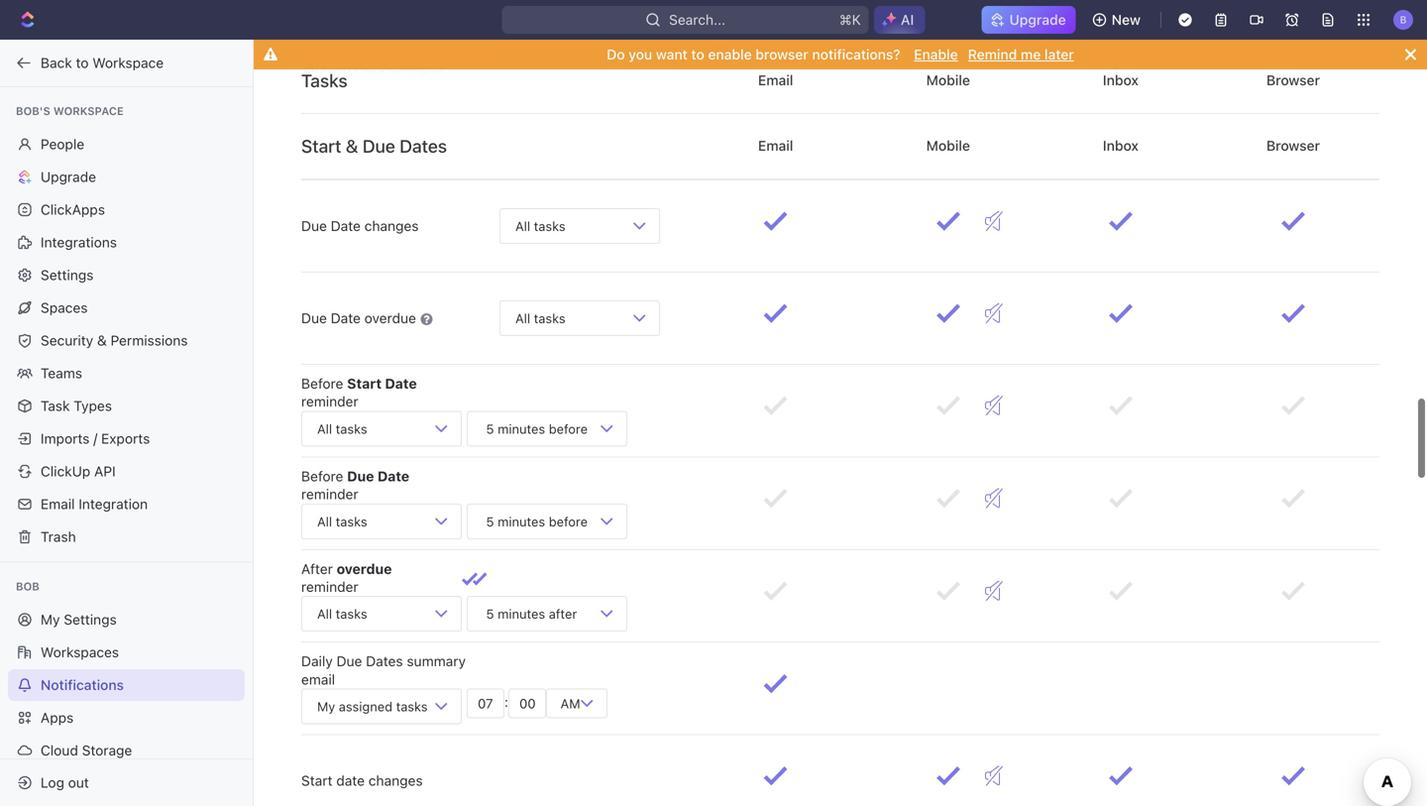 Task type: vqa. For each thing, say whether or not it's contained in the screenshot.
first Mobile from the bottom of the page
yes



Task type: describe. For each thing, give the bounding box(es) containing it.
you
[[629, 46, 652, 62]]

permissions
[[111, 332, 188, 348]]

date down start & due dates
[[331, 218, 361, 234]]

task
[[41, 398, 70, 414]]

start for &
[[301, 135, 342, 157]]

2 vertical spatial email
[[41, 496, 75, 512]]

enable
[[914, 46, 958, 62]]

back to workspace button
[[8, 47, 235, 79]]

ai button
[[874, 6, 925, 34]]

due date overdue
[[301, 310, 420, 326]]

changes for custom field changes
[[389, 59, 443, 75]]

am
[[557, 696, 584, 711]]

& for start
[[346, 135, 358, 157]]

start for date
[[301, 772, 333, 789]]

2 mobile from the top
[[923, 137, 974, 154]]

0 horizontal spatial upgrade
[[41, 169, 96, 185]]

daily
[[301, 653, 333, 669]]

apps
[[41, 709, 74, 726]]

due inside before due date reminder
[[347, 468, 374, 484]]

task types link
[[8, 390, 245, 422]]

1 browser from the top
[[1263, 72, 1324, 88]]

people link
[[8, 128, 245, 160]]

1 vertical spatial email
[[755, 137, 797, 154]]

exports
[[101, 430, 150, 447]]

imports / exports
[[41, 430, 150, 447]]

api
[[94, 463, 116, 479]]

start & due dates
[[301, 135, 447, 157]]

trash
[[41, 528, 76, 545]]

all tasks for off image associated with 5 minutes after
[[317, 606, 367, 621]]

bob
[[16, 580, 39, 593]]

1 vertical spatial settings
[[64, 611, 117, 628]]

date
[[336, 772, 365, 789]]

log out button
[[8, 767, 236, 799]]

off image for 5 minutes after
[[985, 581, 1003, 601]]

5 minutes before for before start date reminder
[[483, 421, 591, 436]]

spaces link
[[8, 292, 245, 324]]

teams link
[[8, 357, 245, 389]]

imports / exports link
[[8, 423, 245, 455]]

workspace inside button
[[92, 55, 164, 71]]

back to workspace
[[41, 55, 164, 71]]

clickapps
[[41, 201, 105, 218]]

minutes for before due date reminder
[[498, 514, 545, 529]]

task types
[[41, 398, 112, 414]]

security & permissions link
[[8, 325, 245, 356]]

changes for start date changes
[[369, 772, 423, 789]]

custom
[[301, 59, 351, 75]]

⌘k
[[840, 11, 861, 28]]

storage
[[82, 742, 132, 758]]

log out
[[41, 774, 89, 791]]

workspaces link
[[8, 636, 245, 668]]

field
[[355, 59, 385, 75]]

trash link
[[8, 521, 245, 553]]

0 vertical spatial email
[[755, 72, 797, 88]]

2 browser from the top
[[1263, 137, 1324, 154]]

before start date reminder
[[301, 375, 417, 410]]

off image for before
[[985, 488, 1003, 508]]

assigned
[[339, 699, 393, 714]]

cloud storage link
[[8, 735, 245, 766]]

off image for 5 minutes before
[[985, 396, 1003, 416]]

3 5 from the top
[[486, 606, 494, 621]]

1 vertical spatial upgrade link
[[8, 161, 245, 193]]

notifications?
[[812, 46, 901, 62]]

due inside 'daily due dates summary email'
[[337, 653, 362, 669]]

5 for before due date reminder
[[486, 514, 494, 529]]

1 inbox from the top
[[1100, 72, 1143, 88]]

apps link
[[8, 702, 245, 734]]

1 vertical spatial workspace
[[53, 105, 124, 117]]

date up before start date reminder
[[331, 310, 361, 326]]

to inside button
[[76, 55, 89, 71]]

people
[[41, 136, 84, 152]]

0 vertical spatial settings
[[41, 267, 94, 283]]

later
[[1045, 46, 1074, 62]]

my for my settings
[[41, 611, 60, 628]]

0 vertical spatial overdue
[[365, 310, 416, 326]]

back
[[41, 55, 72, 71]]

after
[[549, 606, 577, 621]]

5 for before start date reminder
[[486, 421, 494, 436]]

start date changes
[[301, 772, 423, 789]]

dates inside 'daily due dates summary email'
[[366, 653, 403, 669]]

before for before due date reminder
[[301, 468, 343, 484]]

ai
[[901, 11, 914, 28]]

browser
[[756, 46, 809, 62]]

types
[[74, 398, 112, 414]]

bob's workspace
[[16, 105, 124, 117]]

integration
[[79, 496, 148, 512]]

5 minutes before for before due date reminder
[[483, 514, 591, 529]]

new
[[1112, 11, 1141, 28]]

changes for due date changes
[[365, 218, 419, 234]]



Task type: locate. For each thing, give the bounding box(es) containing it.
1 horizontal spatial upgrade link
[[982, 6, 1076, 34]]

3 off image from the top
[[985, 303, 1003, 323]]

2 inbox from the top
[[1100, 137, 1143, 154]]

enable
[[708, 46, 752, 62]]

settings up spaces
[[41, 267, 94, 283]]

reminder inside after overdue reminder
[[301, 578, 359, 595]]

0 vertical spatial upgrade
[[1010, 11, 1066, 28]]

off image
[[985, 53, 1003, 72], [985, 211, 1003, 231], [985, 303, 1003, 323], [985, 488, 1003, 508], [985, 766, 1003, 786]]

1 off image from the top
[[985, 396, 1003, 416]]

1 vertical spatial inbox
[[1100, 137, 1143, 154]]

1 horizontal spatial upgrade
[[1010, 11, 1066, 28]]

2 before from the top
[[301, 468, 343, 484]]

2 reminder from the top
[[301, 486, 359, 502]]

to right back
[[76, 55, 89, 71]]

all
[[516, 219, 531, 233], [516, 311, 531, 326], [317, 421, 332, 436], [317, 514, 332, 529], [317, 606, 332, 621]]

1 horizontal spatial to
[[691, 46, 705, 62]]

2 vertical spatial reminder
[[301, 578, 359, 595]]

0 horizontal spatial my
[[41, 611, 60, 628]]

teams
[[41, 365, 82, 381]]

my down email
[[317, 699, 335, 714]]

reminder for due date
[[301, 486, 359, 502]]

after
[[301, 560, 333, 577]]

do
[[607, 46, 625, 62]]

workspace right back
[[92, 55, 164, 71]]

0 vertical spatial browser
[[1263, 72, 1324, 88]]

1 vertical spatial dates
[[366, 653, 403, 669]]

2 vertical spatial changes
[[369, 772, 423, 789]]

dates up my assigned tasks
[[366, 653, 403, 669]]

0 vertical spatial minutes
[[498, 421, 545, 436]]

reminder inside before start date reminder
[[301, 393, 359, 410]]

1 vertical spatial 5
[[486, 514, 494, 529]]

reminder down after
[[301, 578, 359, 595]]

to right want
[[691, 46, 705, 62]]

all tasks for off image associated with 5 minutes before
[[317, 421, 367, 436]]

clickapps link
[[8, 194, 245, 226]]

2 vertical spatial minutes
[[498, 606, 545, 621]]

mobile
[[923, 72, 974, 88], [923, 137, 974, 154]]

1 vertical spatial before
[[301, 468, 343, 484]]

0 vertical spatial dates
[[400, 135, 447, 157]]

notifications link
[[8, 669, 245, 701]]

integrations link
[[8, 227, 245, 258]]

0 vertical spatial changes
[[389, 59, 443, 75]]

all tasks for off icon for before
[[317, 514, 367, 529]]

clickup api
[[41, 463, 116, 479]]

remind
[[968, 46, 1017, 62]]

& right security
[[97, 332, 107, 348]]

dates down the custom field changes
[[400, 135, 447, 157]]

tasks
[[301, 70, 348, 91]]

reminder inside before due date reminder
[[301, 486, 359, 502]]

0 horizontal spatial to
[[76, 55, 89, 71]]

date down before start date reminder
[[378, 468, 410, 484]]

0 vertical spatial 5
[[486, 421, 494, 436]]

2 5 minutes before from the top
[[483, 514, 591, 529]]

clickup api link
[[8, 456, 245, 487]]

1 5 minutes before from the top
[[483, 421, 591, 436]]

/
[[93, 430, 97, 447]]

security
[[41, 332, 93, 348]]

my
[[41, 611, 60, 628], [317, 699, 335, 714]]

0 vertical spatial 5 minutes before
[[483, 421, 591, 436]]

start down tasks
[[301, 135, 342, 157]]

2 off image from the top
[[985, 581, 1003, 601]]

1 reminder from the top
[[301, 393, 359, 410]]

do you want to enable browser notifications? enable remind me later
[[607, 46, 1074, 62]]

1 vertical spatial start
[[347, 375, 382, 392]]

inbox
[[1100, 72, 1143, 88], [1100, 137, 1143, 154]]

after overdue reminder
[[301, 560, 392, 595]]

start down due date overdue
[[347, 375, 382, 392]]

settings up workspaces on the left of the page
[[64, 611, 117, 628]]

reminder for start date
[[301, 393, 359, 410]]

1 horizontal spatial &
[[346, 135, 358, 157]]

reminder up before due date reminder
[[301, 393, 359, 410]]

before inside before start date reminder
[[301, 375, 343, 392]]

upgrade link up me
[[982, 6, 1076, 34]]

0 vertical spatial my
[[41, 611, 60, 628]]

1 5 from the top
[[486, 421, 494, 436]]

off image for due date overdue
[[985, 303, 1003, 323]]

0 vertical spatial mobile
[[923, 72, 974, 88]]

me
[[1021, 46, 1041, 62]]

email
[[301, 671, 335, 687]]

overdue right after
[[337, 560, 392, 577]]

notifications
[[41, 677, 124, 693]]

all tasks
[[516, 219, 566, 233], [516, 311, 566, 326], [317, 421, 367, 436], [317, 514, 367, 529], [317, 606, 367, 621]]

reminder up after
[[301, 486, 359, 502]]

overdue inside after overdue reminder
[[337, 560, 392, 577]]

security & permissions
[[41, 332, 188, 348]]

browser
[[1263, 72, 1324, 88], [1263, 137, 1324, 154]]

integrations
[[41, 234, 117, 250]]

off image
[[985, 396, 1003, 416], [985, 581, 1003, 601]]

before down due date overdue
[[301, 375, 343, 392]]

2 vertical spatial 5
[[486, 606, 494, 621]]

off image for due date changes
[[985, 211, 1003, 231]]

4 off image from the top
[[985, 488, 1003, 508]]

1 vertical spatial minutes
[[498, 514, 545, 529]]

0 horizontal spatial &
[[97, 332, 107, 348]]

spaces
[[41, 299, 88, 316]]

2 before from the top
[[549, 514, 588, 529]]

email
[[755, 72, 797, 88], [755, 137, 797, 154], [41, 496, 75, 512]]

settings
[[41, 267, 94, 283], [64, 611, 117, 628]]

2 minutes from the top
[[498, 514, 545, 529]]

1 horizontal spatial my
[[317, 699, 335, 714]]

clickup
[[41, 463, 90, 479]]

1 mobile from the top
[[923, 72, 974, 88]]

my settings
[[41, 611, 117, 628]]

want
[[656, 46, 688, 62]]

None text field
[[467, 689, 505, 718], [509, 689, 546, 718], [467, 689, 505, 718], [509, 689, 546, 718]]

0 vertical spatial off image
[[985, 396, 1003, 416]]

minutes for before start date reminder
[[498, 421, 545, 436]]

log
[[41, 774, 64, 791]]

changes right field
[[389, 59, 443, 75]]

changes right date
[[369, 772, 423, 789]]

1 vertical spatial 5 minutes before
[[483, 514, 591, 529]]

5 minutes before
[[483, 421, 591, 436], [483, 514, 591, 529]]

due date changes
[[301, 218, 419, 234]]

my settings link
[[8, 604, 245, 635]]

0 vertical spatial before
[[549, 421, 588, 436]]

search...
[[670, 11, 726, 28]]

daily due dates summary email
[[301, 653, 466, 687]]

1 vertical spatial before
[[549, 514, 588, 529]]

5 off image from the top
[[985, 766, 1003, 786]]

workspaces
[[41, 644, 119, 660]]

2 5 from the top
[[486, 514, 494, 529]]

& down tasks
[[346, 135, 358, 157]]

& for security
[[97, 332, 107, 348]]

tasks
[[534, 219, 566, 233], [534, 311, 566, 326], [336, 421, 367, 436], [336, 514, 367, 529], [336, 606, 367, 621], [396, 699, 428, 714]]

date inside before due date reminder
[[378, 468, 410, 484]]

1 vertical spatial mobile
[[923, 137, 974, 154]]

dates
[[400, 135, 447, 157], [366, 653, 403, 669]]

out
[[68, 774, 89, 791]]

upgrade
[[1010, 11, 1066, 28], [41, 169, 96, 185]]

before down before start date reminder
[[301, 468, 343, 484]]

summary
[[407, 653, 466, 669]]

changes down start & due dates
[[365, 218, 419, 234]]

before for before start date reminder
[[301, 375, 343, 392]]

before for before start date reminder
[[549, 421, 588, 436]]

cloud storage
[[41, 742, 132, 758]]

1 vertical spatial &
[[97, 332, 107, 348]]

start left date
[[301, 772, 333, 789]]

1 minutes from the top
[[498, 421, 545, 436]]

3 minutes from the top
[[498, 606, 545, 621]]

imports
[[41, 430, 90, 447]]

start
[[301, 135, 342, 157], [347, 375, 382, 392], [301, 772, 333, 789]]

overdue up before start date reminder
[[365, 310, 416, 326]]

date inside before start date reminder
[[385, 375, 417, 392]]

1 vertical spatial reminder
[[301, 486, 359, 502]]

custom field changes
[[301, 59, 443, 75]]

before due date reminder
[[301, 468, 410, 502]]

email integration link
[[8, 488, 245, 520]]

bob's
[[16, 105, 50, 117]]

new button
[[1084, 4, 1153, 36]]

&
[[346, 135, 358, 157], [97, 332, 107, 348]]

1 vertical spatial my
[[317, 699, 335, 714]]

0 vertical spatial inbox
[[1100, 72, 1143, 88]]

before for before due date reminder
[[549, 514, 588, 529]]

upgrade link
[[982, 6, 1076, 34], [8, 161, 245, 193]]

1 vertical spatial browser
[[1263, 137, 1324, 154]]

1 before from the top
[[549, 421, 588, 436]]

date down due date overdue
[[385, 375, 417, 392]]

0 vertical spatial workspace
[[92, 55, 164, 71]]

b button
[[1388, 4, 1420, 36]]

date
[[331, 218, 361, 234], [331, 310, 361, 326], [385, 375, 417, 392], [378, 468, 410, 484]]

cloud
[[41, 742, 78, 758]]

0 vertical spatial start
[[301, 135, 342, 157]]

1 vertical spatial changes
[[365, 218, 419, 234]]

1 vertical spatial off image
[[985, 581, 1003, 601]]

1 vertical spatial upgrade
[[41, 169, 96, 185]]

before
[[549, 421, 588, 436], [549, 514, 588, 529]]

1 before from the top
[[301, 375, 343, 392]]

my assigned tasks
[[317, 699, 428, 714]]

start inside before start date reminder
[[347, 375, 382, 392]]

upgrade up me
[[1010, 11, 1066, 28]]

upgrade link down people link
[[8, 161, 245, 193]]

before inside before due date reminder
[[301, 468, 343, 484]]

1 off image from the top
[[985, 53, 1003, 72]]

0 vertical spatial before
[[301, 375, 343, 392]]

to
[[691, 46, 705, 62], [76, 55, 89, 71]]

:
[[505, 693, 509, 710]]

email integration
[[41, 496, 148, 512]]

2 vertical spatial start
[[301, 772, 333, 789]]

1 vertical spatial overdue
[[337, 560, 392, 577]]

workspace up people
[[53, 105, 124, 117]]

3 reminder from the top
[[301, 578, 359, 595]]

0 horizontal spatial upgrade link
[[8, 161, 245, 193]]

0 vertical spatial upgrade link
[[982, 6, 1076, 34]]

b
[[1401, 14, 1407, 25]]

settings link
[[8, 259, 245, 291]]

my for my assigned tasks
[[317, 699, 335, 714]]

reminder
[[301, 393, 359, 410], [301, 486, 359, 502], [301, 578, 359, 595]]

2 off image from the top
[[985, 211, 1003, 231]]

5 minutes after
[[483, 606, 581, 621]]

0 vertical spatial reminder
[[301, 393, 359, 410]]

changes
[[389, 59, 443, 75], [365, 218, 419, 234], [369, 772, 423, 789]]

my up workspaces on the left of the page
[[41, 611, 60, 628]]

0 vertical spatial &
[[346, 135, 358, 157]]

upgrade up clickapps
[[41, 169, 96, 185]]

overdue
[[365, 310, 416, 326], [337, 560, 392, 577]]



